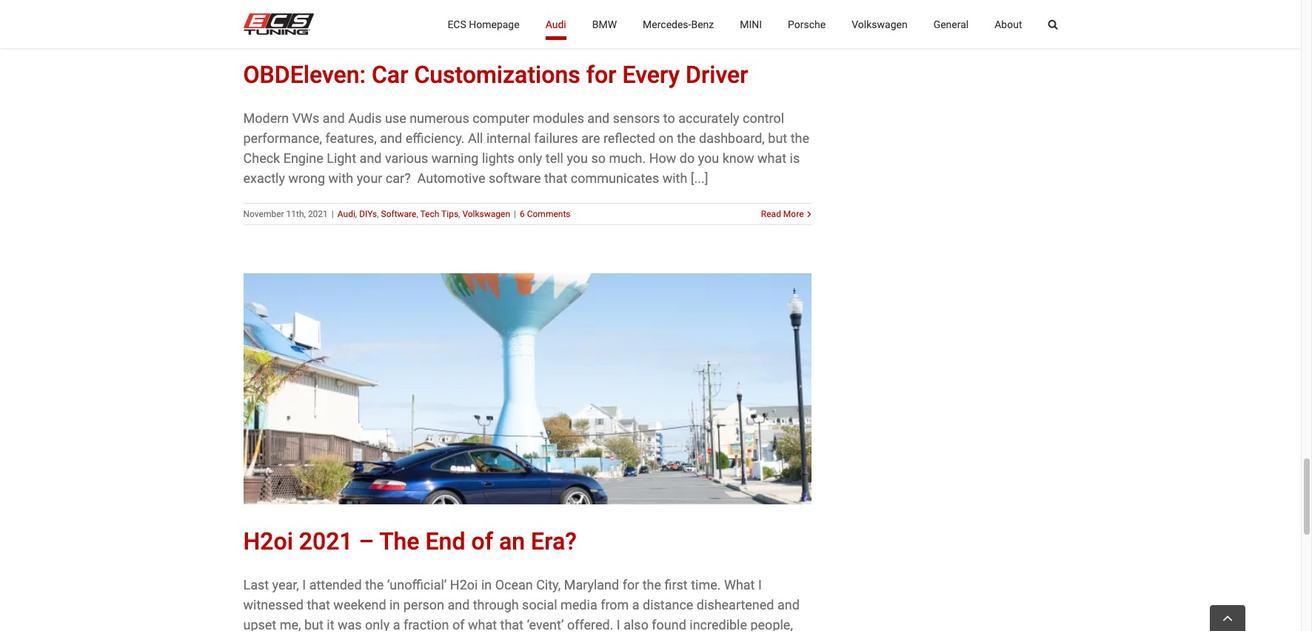 Task type: locate. For each thing, give the bounding box(es) containing it.
0 horizontal spatial that
[[307, 597, 330, 612]]

audi link
[[546, 0, 567, 48], [338, 209, 356, 219]]

only left tell
[[518, 150, 543, 166]]

also
[[624, 617, 649, 631]]

6
[[520, 209, 525, 219]]

2021 right the 11th,
[[308, 209, 328, 219]]

volkswagen link left general on the top right of the page
[[852, 0, 908, 48]]

you right do
[[698, 150, 720, 166]]

1 horizontal spatial only
[[518, 150, 543, 166]]

1 vertical spatial only
[[365, 617, 390, 631]]

audi left diys link
[[338, 209, 356, 219]]

mercedes-benz link
[[643, 0, 714, 48]]

0 horizontal spatial what
[[468, 617, 497, 631]]

what left is
[[758, 150, 787, 166]]

efficiency.
[[406, 130, 465, 146]]

1 horizontal spatial but
[[769, 130, 788, 146]]

1 vertical spatial volkswagen
[[463, 209, 511, 219]]

only down weekend
[[365, 617, 390, 631]]

and up are
[[588, 110, 610, 126]]

0 horizontal spatial audi link
[[338, 209, 356, 219]]

for inside last year, i attended the 'unofficial' h2oi in ocean city, maryland for the first time. what i witnessed that weekend in person and through social media from a distance disheartened and upset me, but it was only a fraction of what that 'event' offered. i also found incredible peopl
[[623, 577, 640, 592]]

h2oi up last at the bottom of page
[[243, 527, 293, 555]]

volkswagen link left 6
[[463, 209, 511, 219]]

2 vertical spatial that
[[501, 617, 524, 631]]

0 vertical spatial in
[[482, 577, 492, 592]]

obdeleven: car customizations for every driver
[[243, 61, 755, 89]]

disheartened
[[697, 597, 775, 612]]

1 horizontal spatial audi link
[[546, 0, 567, 48]]

1 horizontal spatial audi
[[546, 18, 567, 30]]

1 horizontal spatial what
[[758, 150, 787, 166]]

to
[[664, 110, 676, 126]]

0 vertical spatial a
[[633, 597, 640, 612]]

is
[[790, 150, 800, 166]]

for up from
[[623, 577, 640, 592]]

1 vertical spatial audi
[[338, 209, 356, 219]]

, left tech
[[417, 209, 418, 219]]

1 horizontal spatial volkswagen link
[[852, 0, 908, 48]]

2 , from the left
[[377, 209, 379, 219]]

various
[[385, 150, 428, 166]]

|
[[332, 209, 334, 219], [514, 209, 516, 219]]

h2oi 2021 – the end of an era?
[[243, 527, 577, 555]]

1 horizontal spatial h2oi
[[450, 577, 478, 592]]

h2oi up through at the bottom
[[450, 577, 478, 592]]

modern
[[243, 110, 289, 126]]

1 | from the left
[[332, 209, 334, 219]]

read more link
[[762, 207, 804, 221]]

1 vertical spatial 2021
[[299, 527, 353, 555]]

1 horizontal spatial you
[[698, 150, 720, 166]]

i right year,
[[303, 577, 306, 592]]

but down the "control"
[[769, 130, 788, 146]]

diys link
[[359, 209, 377, 219]]

and
[[323, 110, 345, 126], [588, 110, 610, 126], [380, 130, 402, 146], [360, 150, 382, 166], [448, 597, 470, 612], [778, 597, 800, 612]]

that
[[545, 170, 568, 186], [307, 597, 330, 612], [501, 617, 524, 631]]

of
[[472, 527, 493, 555], [453, 617, 465, 631]]

about link
[[995, 0, 1023, 48]]

,
[[356, 209, 357, 219], [377, 209, 379, 219], [417, 209, 418, 219], [459, 209, 460, 219]]

accurately
[[679, 110, 740, 126]]

with
[[329, 170, 354, 186], [663, 170, 688, 186]]

0 vertical spatial of
[[472, 527, 493, 555]]

ecs homepage
[[448, 18, 520, 30]]

0 horizontal spatial |
[[332, 209, 334, 219]]

that down through at the bottom
[[501, 617, 524, 631]]

what
[[758, 150, 787, 166], [468, 617, 497, 631]]

0 vertical spatial but
[[769, 130, 788, 146]]

features,
[[326, 130, 377, 146]]

but left 'it'
[[305, 617, 324, 631]]

performance,
[[243, 130, 322, 146]]

0 horizontal spatial for
[[587, 61, 617, 89]]

0 vertical spatial audi
[[546, 18, 567, 30]]

warning
[[432, 150, 479, 166]]

for
[[587, 61, 617, 89], [623, 577, 640, 592]]

modules
[[533, 110, 585, 126]]

audi
[[546, 18, 567, 30], [338, 209, 356, 219]]

0 vertical spatial audi link
[[546, 0, 567, 48]]

1 horizontal spatial |
[[514, 209, 516, 219]]

h2oi
[[243, 527, 293, 555], [450, 577, 478, 592]]

'unofficial'
[[387, 577, 447, 592]]

internal
[[487, 130, 531, 146]]

2 with from the left
[[663, 170, 688, 186]]

4 , from the left
[[459, 209, 460, 219]]

and right disheartened
[[778, 597, 800, 612]]

, left diys link
[[356, 209, 357, 219]]

1 vertical spatial but
[[305, 617, 324, 631]]

, right tech
[[459, 209, 460, 219]]

weekend
[[334, 597, 386, 612]]

control
[[743, 110, 785, 126]]

that down tell
[[545, 170, 568, 186]]

you left so
[[567, 150, 588, 166]]

0 vertical spatial h2oi
[[243, 527, 293, 555]]

audi left bmw
[[546, 18, 567, 30]]

your
[[357, 170, 383, 186]]

with down light at top
[[329, 170, 354, 186]]

what down through at the bottom
[[468, 617, 497, 631]]

| left diys
[[332, 209, 334, 219]]

2021
[[308, 209, 328, 219], [299, 527, 353, 555]]

0 horizontal spatial a
[[393, 617, 400, 631]]

1 vertical spatial what
[[468, 617, 497, 631]]

the up weekend
[[365, 577, 384, 592]]

audi link left bmw
[[546, 0, 567, 48]]

upset
[[243, 617, 277, 631]]

a left the fraction at the left of the page
[[393, 617, 400, 631]]

0 horizontal spatial volkswagen link
[[463, 209, 511, 219]]

1 vertical spatial for
[[623, 577, 640, 592]]

attended
[[309, 577, 362, 592]]

0 horizontal spatial you
[[567, 150, 588, 166]]

0 horizontal spatial with
[[329, 170, 354, 186]]

volkswagen left 6
[[463, 209, 511, 219]]

wrong
[[289, 170, 325, 186]]

about
[[995, 18, 1023, 30]]

i right what
[[759, 577, 762, 592]]

for left every
[[587, 61, 617, 89]]

the
[[677, 130, 696, 146], [791, 130, 810, 146], [365, 577, 384, 592], [643, 577, 662, 592]]

tell
[[546, 150, 564, 166]]

a up also
[[633, 597, 640, 612]]

0 vertical spatial that
[[545, 170, 568, 186]]

diys
[[359, 209, 377, 219]]

from
[[601, 597, 629, 612]]

0 horizontal spatial of
[[453, 617, 465, 631]]

11th,
[[286, 209, 306, 219]]

0 vertical spatial 2021
[[308, 209, 328, 219]]

1 horizontal spatial with
[[663, 170, 688, 186]]

with down do
[[663, 170, 688, 186]]

1 horizontal spatial for
[[623, 577, 640, 592]]

0 horizontal spatial only
[[365, 617, 390, 631]]

but inside modern vws and audis use numerous computer modules and sensors to accurately control performance, features, and efficiency. all internal failures are reflected on the dashboard, but the check engine light and various warning lights only tell you so much. how do you know what is exactly wrong with your car?  automotive software that communicates with [...]
[[769, 130, 788, 146]]

0 vertical spatial volkswagen link
[[852, 0, 908, 48]]

i left also
[[617, 617, 621, 631]]

audi link left diys link
[[338, 209, 356, 219]]

| left 6
[[514, 209, 516, 219]]

customizations
[[414, 61, 581, 89]]

of left an
[[472, 527, 493, 555]]

0 vertical spatial what
[[758, 150, 787, 166]]

of right the fraction at the left of the page
[[453, 617, 465, 631]]

2021 left '–'
[[299, 527, 353, 555]]

h2oi 2021 – the end of an era? link
[[243, 527, 577, 555]]

–
[[359, 527, 374, 555]]

you
[[567, 150, 588, 166], [698, 150, 720, 166]]

that up 'it'
[[307, 597, 330, 612]]

but
[[769, 130, 788, 146], [305, 617, 324, 631]]

2 horizontal spatial that
[[545, 170, 568, 186]]

porsche link
[[788, 0, 826, 48]]

0 horizontal spatial in
[[390, 597, 400, 612]]

0 horizontal spatial but
[[305, 617, 324, 631]]

obdeleven: car customizations for every driver image
[[243, 0, 812, 38]]

in left person on the bottom of page
[[390, 597, 400, 612]]

1 horizontal spatial a
[[633, 597, 640, 612]]

0 horizontal spatial volkswagen
[[463, 209, 511, 219]]

0 vertical spatial only
[[518, 150, 543, 166]]

fraction
[[404, 617, 449, 631]]

year,
[[272, 577, 299, 592]]

0 vertical spatial for
[[587, 61, 617, 89]]

1 vertical spatial that
[[307, 597, 330, 612]]

1 vertical spatial of
[[453, 617, 465, 631]]

1 vertical spatial h2oi
[[450, 577, 478, 592]]

, left software "link" at top
[[377, 209, 379, 219]]

and down use
[[380, 130, 402, 146]]

person
[[404, 597, 445, 612]]

incredible
[[690, 617, 748, 631]]

1 vertical spatial audi link
[[338, 209, 356, 219]]

6 comments link
[[520, 209, 571, 219]]

volkswagen left general on the top right of the page
[[852, 18, 908, 30]]

1 vertical spatial volkswagen link
[[463, 209, 511, 219]]

1 horizontal spatial of
[[472, 527, 493, 555]]

1 vertical spatial in
[[390, 597, 400, 612]]

are
[[582, 130, 600, 146]]

1 horizontal spatial volkswagen
[[852, 18, 908, 30]]

reflected
[[604, 130, 656, 146]]

in up through at the bottom
[[482, 577, 492, 592]]



Task type: describe. For each thing, give the bounding box(es) containing it.
porsche
[[788, 18, 826, 30]]

witnessed
[[243, 597, 304, 612]]

tech
[[420, 209, 440, 219]]

much.
[[609, 150, 646, 166]]

bmw link
[[593, 0, 617, 48]]

obdeleven:
[[243, 61, 366, 89]]

me,
[[280, 617, 301, 631]]

through
[[473, 597, 519, 612]]

bmw
[[593, 18, 617, 30]]

1 horizontal spatial in
[[482, 577, 492, 592]]

general
[[934, 18, 969, 30]]

comments
[[527, 209, 571, 219]]

time.
[[691, 577, 721, 592]]

media
[[561, 597, 598, 612]]

sensors
[[613, 110, 660, 126]]

last year, i attended the 'unofficial' h2oi in ocean city, maryland for the first time. what i witnessed that weekend in person and through social media from a distance disheartened and upset me, but it was only a fraction of what that 'event' offered. i also found incredible peopl
[[243, 577, 800, 631]]

more
[[784, 209, 804, 219]]

0 horizontal spatial i
[[303, 577, 306, 592]]

tech tips link
[[420, 209, 459, 219]]

read more
[[762, 209, 804, 219]]

tips
[[442, 209, 459, 219]]

the up is
[[791, 130, 810, 146]]

offered.
[[568, 617, 614, 631]]

but inside last year, i attended the 'unofficial' h2oi in ocean city, maryland for the first time. what i witnessed that weekend in person and through social media from a distance disheartened and upset me, but it was only a fraction of what that 'event' offered. i also found incredible peopl
[[305, 617, 324, 631]]

0 horizontal spatial audi
[[338, 209, 356, 219]]

do
[[680, 150, 695, 166]]

every
[[623, 61, 680, 89]]

audis
[[348, 110, 382, 126]]

light
[[327, 150, 357, 166]]

only inside modern vws and audis use numerous computer modules and sensors to accurately control performance, features, and efficiency. all internal failures are reflected on the dashboard, but the check engine light and various warning lights only tell you so much. how do you know what is exactly wrong with your car?  automotive software that communicates with [...]
[[518, 150, 543, 166]]

0 vertical spatial volkswagen
[[852, 18, 908, 30]]

city,
[[537, 577, 561, 592]]

check
[[243, 150, 280, 166]]

what
[[725, 577, 755, 592]]

general link
[[934, 0, 969, 48]]

software
[[489, 170, 541, 186]]

maryland
[[564, 577, 620, 592]]

what inside modern vws and audis use numerous computer modules and sensors to accurately control performance, features, and efficiency. all internal failures are reflected on the dashboard, but the check engine light and various warning lights only tell you so much. how do you know what is exactly wrong with your car?  automotive software that communicates with [...]
[[758, 150, 787, 166]]

ecs homepage link
[[448, 0, 520, 48]]

and right person on the bottom of page
[[448, 597, 470, 612]]

on
[[659, 130, 674, 146]]

was
[[338, 617, 362, 631]]

the
[[379, 527, 420, 555]]

1 with from the left
[[329, 170, 354, 186]]

obdeleven: car customizations for every driver link
[[243, 61, 755, 89]]

and up features,
[[323, 110, 345, 126]]

last
[[243, 577, 269, 592]]

mini link
[[740, 0, 762, 48]]

h2oi 2021 – the end of an era? image
[[243, 273, 812, 504]]

know
[[723, 150, 755, 166]]

distance
[[643, 597, 694, 612]]

social
[[522, 597, 558, 612]]

'event'
[[527, 617, 564, 631]]

1 horizontal spatial that
[[501, 617, 524, 631]]

all
[[468, 130, 483, 146]]

1 , from the left
[[356, 209, 357, 219]]

first
[[665, 577, 688, 592]]

car
[[372, 61, 409, 89]]

2 you from the left
[[698, 150, 720, 166]]

what inside last year, i attended the 'unofficial' h2oi in ocean city, maryland for the first time. what i witnessed that weekend in person and through social media from a distance disheartened and upset me, but it was only a fraction of what that 'event' offered. i also found incredible peopl
[[468, 617, 497, 631]]

mercedes-
[[643, 18, 692, 30]]

numerous
[[410, 110, 470, 126]]

november
[[243, 209, 284, 219]]

it
[[327, 617, 335, 631]]

the up do
[[677, 130, 696, 146]]

and up your on the top left
[[360, 150, 382, 166]]

2 horizontal spatial i
[[759, 577, 762, 592]]

1 you from the left
[[567, 150, 588, 166]]

failures
[[534, 130, 578, 146]]

found
[[652, 617, 687, 631]]

0 horizontal spatial h2oi
[[243, 527, 293, 555]]

mini
[[740, 18, 762, 30]]

era?
[[531, 527, 577, 555]]

ecs tuning logo image
[[243, 13, 314, 35]]

use
[[385, 110, 407, 126]]

dashboard,
[[699, 130, 765, 146]]

modern vws and audis use numerous computer modules and sensors to accurately control performance, features, and efficiency. all internal failures are reflected on the dashboard, but the check engine light and various warning lights only tell you so much. how do you know what is exactly wrong with your car?  automotive software that communicates with [...]
[[243, 110, 810, 186]]

ocean
[[495, 577, 533, 592]]

1 horizontal spatial i
[[617, 617, 621, 631]]

benz
[[692, 18, 714, 30]]

mercedes-benz
[[643, 18, 714, 30]]

communicates
[[571, 170, 660, 186]]

of inside last year, i attended the 'unofficial' h2oi in ocean city, maryland for the first time. what i witnessed that weekend in person and through social media from a distance disheartened and upset me, but it was only a fraction of what that 'event' offered. i also found incredible peopl
[[453, 617, 465, 631]]

1 vertical spatial a
[[393, 617, 400, 631]]

3 , from the left
[[417, 209, 418, 219]]

an
[[499, 527, 525, 555]]

driver
[[686, 61, 749, 89]]

h2oi inside last year, i attended the 'unofficial' h2oi in ocean city, maryland for the first time. what i witnessed that weekend in person and through social media from a distance disheartened and upset me, but it was only a fraction of what that 'event' offered. i also found incredible peopl
[[450, 577, 478, 592]]

ecs
[[448, 18, 467, 30]]

automotive
[[418, 170, 486, 186]]

the left "first"
[[643, 577, 662, 592]]

only inside last year, i attended the 'unofficial' h2oi in ocean city, maryland for the first time. what i witnessed that weekend in person and through social media from a distance disheartened and upset me, but it was only a fraction of what that 'event' offered. i also found incredible peopl
[[365, 617, 390, 631]]

that inside modern vws and audis use numerous computer modules and sensors to accurately control performance, features, and efficiency. all internal failures are reflected on the dashboard, but the check engine light and various warning lights only tell you so much. how do you know what is exactly wrong with your car?  automotive software that communicates with [...]
[[545, 170, 568, 186]]

november 11th, 2021 | audi , diys , software , tech tips , volkswagen | 6 comments
[[243, 209, 571, 219]]

so
[[592, 150, 606, 166]]

computer
[[473, 110, 530, 126]]

2 | from the left
[[514, 209, 516, 219]]

how
[[650, 150, 677, 166]]

homepage
[[469, 18, 520, 30]]



Task type: vqa. For each thing, say whether or not it's contained in the screenshot.
the top a
yes



